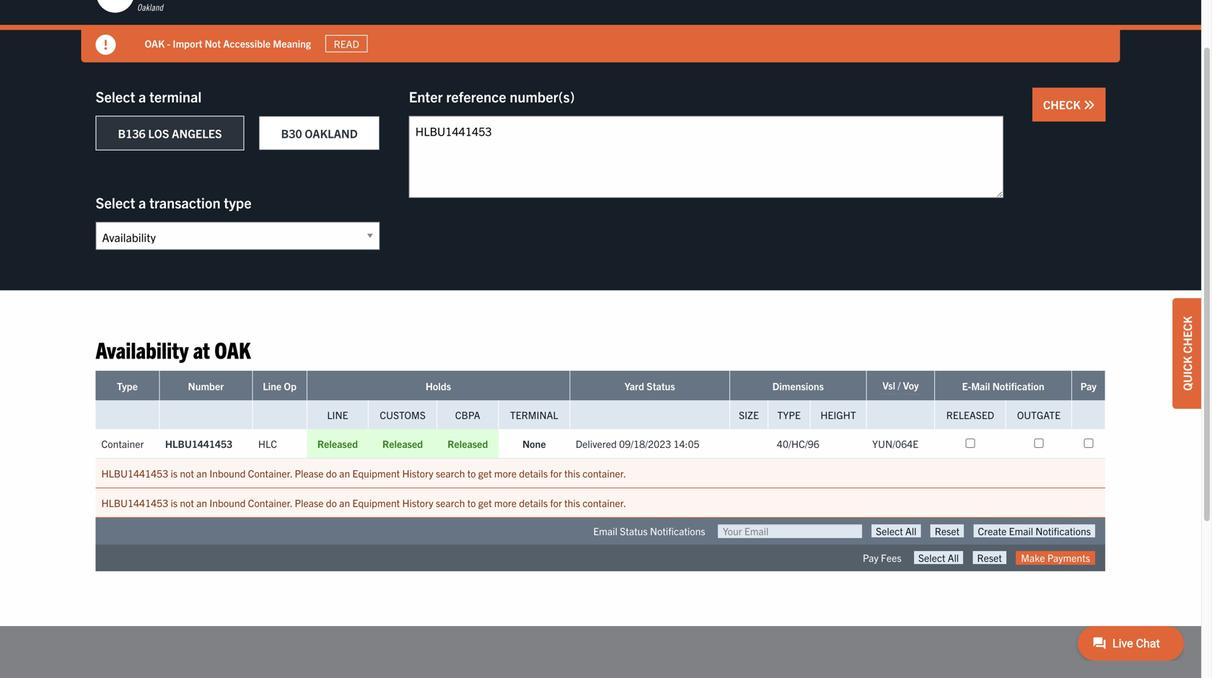 Task type: vqa. For each thing, say whether or not it's contained in the screenshot.
topmost Equipment
yes



Task type: locate. For each thing, give the bounding box(es) containing it.
make payments link
[[1016, 551, 1096, 565]]

delivered 09/18/2023 14:05
[[576, 437, 700, 450]]

container. up email
[[583, 497, 626, 510]]

1 vertical spatial a
[[139, 193, 146, 211]]

select
[[96, 87, 135, 105], [96, 193, 135, 211]]

None checkbox
[[966, 439, 975, 448], [1035, 439, 1044, 448], [1084, 439, 1094, 448], [966, 439, 975, 448], [1035, 439, 1044, 448], [1084, 439, 1094, 448]]

pay
[[1081, 380, 1097, 393], [863, 551, 879, 564]]

do
[[326, 467, 337, 480], [326, 497, 337, 510]]

oak
[[145, 37, 165, 50], [215, 335, 251, 363]]

1 vertical spatial to
[[468, 497, 476, 510]]

status for email
[[620, 525, 648, 538]]

please
[[295, 467, 324, 480], [295, 497, 324, 510]]

2 this from the top
[[565, 497, 580, 510]]

1 vertical spatial is
[[171, 497, 178, 510]]

2 get from the top
[[478, 497, 492, 510]]

1 vertical spatial inbound
[[210, 497, 246, 510]]

0 vertical spatial for
[[550, 467, 562, 480]]

1 hlbu1441453 is not an inbound container. please do an equipment history search to get more details for this container. from the top
[[101, 467, 626, 480]]

b30
[[281, 126, 302, 140]]

solid image
[[96, 35, 116, 55], [1084, 99, 1095, 111]]

-
[[167, 37, 170, 50]]

released down e-
[[947, 408, 995, 421]]

0 vertical spatial container.
[[248, 467, 293, 480]]

1 vertical spatial hlbu1441453
[[101, 467, 168, 480]]

0 vertical spatial inbound
[[210, 467, 246, 480]]

inbound
[[210, 467, 246, 480], [210, 497, 246, 510]]

1 vertical spatial check
[[1180, 316, 1195, 354]]

line left customs
[[327, 408, 348, 421]]

None button
[[872, 525, 921, 538], [931, 525, 964, 538], [974, 525, 1096, 538], [914, 551, 964, 565], [973, 551, 1007, 565], [872, 525, 921, 538], [931, 525, 964, 538], [974, 525, 1096, 538], [914, 551, 964, 565], [973, 551, 1007, 565]]

1 vertical spatial equipment
[[353, 497, 400, 510]]

terminal
[[510, 408, 559, 421]]

1 container. from the top
[[583, 467, 626, 480]]

read link
[[326, 35, 368, 52]]

pay for pay
[[1081, 380, 1097, 393]]

details
[[519, 467, 548, 480], [519, 497, 548, 510]]

40/hc/96
[[777, 437, 820, 450]]

number(s)
[[510, 87, 575, 105]]

a left terminal at the left top of the page
[[139, 87, 146, 105]]

1 vertical spatial search
[[436, 497, 465, 510]]

for
[[550, 467, 562, 480], [550, 497, 562, 510]]

is
[[171, 467, 178, 480], [171, 497, 178, 510]]

select left transaction
[[96, 193, 135, 211]]

line op
[[263, 380, 297, 393]]

pay left "fees"
[[863, 551, 879, 564]]

a left transaction
[[139, 193, 146, 211]]

check
[[1044, 97, 1084, 112], [1180, 316, 1195, 354]]

0 vertical spatial solid image
[[96, 35, 116, 55]]

0 vertical spatial pay
[[1081, 380, 1097, 393]]

not
[[180, 467, 194, 480], [180, 497, 194, 510]]

history
[[402, 467, 434, 480], [402, 497, 434, 510]]

delivered
[[576, 437, 617, 450]]

1 select from the top
[[96, 87, 135, 105]]

an
[[196, 467, 207, 480], [339, 467, 350, 480], [196, 497, 207, 510], [339, 497, 350, 510]]

pay right notification
[[1081, 380, 1097, 393]]

1 horizontal spatial pay
[[1081, 380, 1097, 393]]

1 to from the top
[[468, 467, 476, 480]]

los
[[148, 126, 169, 140]]

0 vertical spatial check
[[1044, 97, 1084, 112]]

1 vertical spatial details
[[519, 497, 548, 510]]

1 vertical spatial do
[[326, 497, 337, 510]]

Your Email email field
[[718, 525, 862, 538]]

0 vertical spatial not
[[180, 467, 194, 480]]

type
[[117, 380, 138, 393], [778, 408, 801, 421]]

1 inbound from the top
[[210, 467, 246, 480]]

outgate
[[1018, 408, 1061, 421]]

1 equipment from the top
[[353, 467, 400, 480]]

0 vertical spatial do
[[326, 467, 337, 480]]

0 vertical spatial is
[[171, 467, 178, 480]]

op
[[284, 380, 297, 393]]

1 this from the top
[[565, 467, 580, 480]]

banner
[[0, 0, 1213, 62]]

hlc
[[258, 437, 277, 450]]

line
[[263, 380, 282, 393], [327, 408, 348, 421]]

1 vertical spatial container.
[[583, 497, 626, 510]]

import
[[173, 37, 202, 50]]

1 vertical spatial history
[[402, 497, 434, 510]]

1 vertical spatial for
[[550, 497, 562, 510]]

released down customs
[[383, 437, 423, 450]]

type
[[224, 193, 252, 211]]

yard
[[625, 380, 645, 393]]

1 horizontal spatial check
[[1180, 316, 1195, 354]]

2 history from the top
[[402, 497, 434, 510]]

oakland
[[305, 126, 358, 140]]

2 for from the top
[[550, 497, 562, 510]]

oak right at
[[215, 335, 251, 363]]

make
[[1021, 551, 1046, 564]]

0 vertical spatial more
[[494, 467, 517, 480]]

accessible
[[223, 37, 271, 50]]

status for yard
[[647, 380, 675, 393]]

1 vertical spatial select
[[96, 193, 135, 211]]

at
[[193, 335, 210, 363]]

0 horizontal spatial pay
[[863, 551, 879, 564]]

0 vertical spatial equipment
[[353, 467, 400, 480]]

0 vertical spatial this
[[565, 467, 580, 480]]

equipment
[[353, 467, 400, 480], [353, 497, 400, 510]]

released
[[947, 408, 995, 421], [317, 437, 358, 450], [383, 437, 423, 450], [448, 437, 488, 450]]

0 vertical spatial search
[[436, 467, 465, 480]]

1 vertical spatial solid image
[[1084, 99, 1095, 111]]

footer
[[0, 627, 1202, 679]]

a for transaction
[[139, 193, 146, 211]]

select up b136
[[96, 87, 135, 105]]

oak - import not accessible meaning
[[145, 37, 311, 50]]

0 vertical spatial line
[[263, 380, 282, 393]]

0 horizontal spatial line
[[263, 380, 282, 393]]

1 vertical spatial this
[[565, 497, 580, 510]]

pay for pay fees
[[863, 551, 879, 564]]

more
[[494, 467, 517, 480], [494, 497, 517, 510]]

1 a from the top
[[139, 87, 146, 105]]

1 vertical spatial type
[[778, 408, 801, 421]]

2 vertical spatial hlbu1441453
[[101, 497, 168, 510]]

line left op
[[263, 380, 282, 393]]

1 vertical spatial not
[[180, 497, 194, 510]]

this
[[565, 467, 580, 480], [565, 497, 580, 510]]

hlbu1441453 is not an inbound container. please do an equipment history search to get more details for this container.
[[101, 467, 626, 480], [101, 497, 626, 510]]

2 please from the top
[[295, 497, 324, 510]]

type down 'dimensions'
[[778, 408, 801, 421]]

1 horizontal spatial type
[[778, 408, 801, 421]]

0 vertical spatial history
[[402, 467, 434, 480]]

0 vertical spatial get
[[478, 467, 492, 480]]

1 vertical spatial container.
[[248, 497, 293, 510]]

0 vertical spatial hlbu1441453
[[165, 437, 233, 450]]

notification
[[993, 380, 1045, 393]]

0 vertical spatial select
[[96, 87, 135, 105]]

meaning
[[273, 37, 311, 50]]

1 horizontal spatial line
[[327, 408, 348, 421]]

terminal
[[149, 87, 202, 105]]

0 horizontal spatial type
[[117, 380, 138, 393]]

to
[[468, 467, 476, 480], [468, 497, 476, 510]]

quick
[[1180, 356, 1195, 391]]

email
[[594, 525, 618, 538]]

2 details from the top
[[519, 497, 548, 510]]

2 search from the top
[[436, 497, 465, 510]]

1 vertical spatial line
[[327, 408, 348, 421]]

0 vertical spatial status
[[647, 380, 675, 393]]

0 vertical spatial to
[[468, 467, 476, 480]]

a
[[139, 87, 146, 105], [139, 193, 146, 211]]

1 vertical spatial get
[[478, 497, 492, 510]]

type down availability
[[117, 380, 138, 393]]

1 horizontal spatial oak
[[215, 335, 251, 363]]

e-mail notification
[[963, 380, 1045, 393]]

1 vertical spatial status
[[620, 525, 648, 538]]

2 inbound from the top
[[210, 497, 246, 510]]

make payments
[[1021, 551, 1091, 564]]

1 vertical spatial pay
[[863, 551, 879, 564]]

0 vertical spatial a
[[139, 87, 146, 105]]

status right email
[[620, 525, 648, 538]]

select a transaction type
[[96, 193, 252, 211]]

2 a from the top
[[139, 193, 146, 211]]

0 vertical spatial please
[[295, 467, 324, 480]]

container.
[[583, 467, 626, 480], [583, 497, 626, 510]]

1 vertical spatial hlbu1441453 is not an inbound container. please do an equipment history search to get more details for this container.
[[101, 497, 626, 510]]

customs
[[380, 408, 426, 421]]

container. down delivered
[[583, 467, 626, 480]]

oak left -
[[145, 37, 165, 50]]

1 vertical spatial please
[[295, 497, 324, 510]]

0 horizontal spatial oak
[[145, 37, 165, 50]]

2 container. from the top
[[248, 497, 293, 510]]

1 horizontal spatial solid image
[[1084, 99, 1095, 111]]

search
[[436, 467, 465, 480], [436, 497, 465, 510]]

status right yard
[[647, 380, 675, 393]]

1 details from the top
[[519, 467, 548, 480]]

0 vertical spatial details
[[519, 467, 548, 480]]

e-
[[963, 380, 972, 393]]

container.
[[248, 467, 293, 480], [248, 497, 293, 510]]

2 select from the top
[[96, 193, 135, 211]]

0 vertical spatial container.
[[583, 467, 626, 480]]

1 vertical spatial more
[[494, 497, 517, 510]]

vsl / voy
[[883, 379, 919, 392]]

get
[[478, 467, 492, 480], [478, 497, 492, 510]]

hlbu1441453
[[165, 437, 233, 450], [101, 467, 168, 480], [101, 497, 168, 510]]

status
[[647, 380, 675, 393], [620, 525, 648, 538]]

1 vertical spatial oak
[[215, 335, 251, 363]]

0 vertical spatial hlbu1441453 is not an inbound container. please do an equipment history search to get more details for this container.
[[101, 467, 626, 480]]

0 horizontal spatial check
[[1044, 97, 1084, 112]]

0 vertical spatial oak
[[145, 37, 165, 50]]

0 horizontal spatial solid image
[[96, 35, 116, 55]]



Task type: describe. For each thing, give the bounding box(es) containing it.
select for select a terminal
[[96, 87, 135, 105]]

pay fees
[[863, 551, 902, 564]]

a for terminal
[[139, 87, 146, 105]]

/
[[898, 379, 901, 392]]

quick check link
[[1173, 298, 1202, 409]]

1 do from the top
[[326, 467, 337, 480]]

b136
[[118, 126, 146, 140]]

holds
[[426, 380, 451, 393]]

2 container. from the top
[[583, 497, 626, 510]]

solid image inside the check button
[[1084, 99, 1095, 111]]

oakland image
[[96, 0, 204, 14]]

1 container. from the top
[[248, 467, 293, 480]]

1 get from the top
[[478, 467, 492, 480]]

oak inside banner
[[145, 37, 165, 50]]

0 vertical spatial type
[[117, 380, 138, 393]]

b30 oakland
[[281, 126, 358, 140]]

none
[[523, 437, 546, 450]]

b136 los angeles
[[118, 126, 222, 140]]

Enter reference number(s) text field
[[409, 116, 1004, 198]]

1 history from the top
[[402, 467, 434, 480]]

line for line op
[[263, 380, 282, 393]]

1 not from the top
[[180, 467, 194, 480]]

2 is from the top
[[171, 497, 178, 510]]

released down cbpa
[[448, 437, 488, 450]]

voy
[[903, 379, 919, 392]]

line for line
[[327, 408, 348, 421]]

yard status
[[625, 380, 675, 393]]

angeles
[[172, 126, 222, 140]]

2 not from the top
[[180, 497, 194, 510]]

released right hlc
[[317, 437, 358, 450]]

1 for from the top
[[550, 467, 562, 480]]

banner containing oak - import not accessible meaning
[[0, 0, 1213, 62]]

vsl
[[883, 379, 896, 392]]

quick check
[[1180, 316, 1195, 391]]

height
[[821, 408, 856, 421]]

enter reference number(s)
[[409, 87, 575, 105]]

availability
[[96, 335, 189, 363]]

payments
[[1048, 551, 1091, 564]]

read
[[334, 37, 359, 50]]

solid image inside banner
[[96, 35, 116, 55]]

select for select a transaction type
[[96, 193, 135, 211]]

2 equipment from the top
[[353, 497, 400, 510]]

fees
[[881, 551, 902, 564]]

email status notifications
[[594, 525, 706, 538]]

mail
[[972, 380, 991, 393]]

reference
[[446, 87, 507, 105]]

notifications
[[650, 525, 706, 538]]

2 hlbu1441453 is not an inbound container. please do an equipment history search to get more details for this container. from the top
[[101, 497, 626, 510]]

1 please from the top
[[295, 467, 324, 480]]

2 to from the top
[[468, 497, 476, 510]]

check button
[[1033, 88, 1106, 122]]

size
[[739, 408, 759, 421]]

select a terminal
[[96, 87, 202, 105]]

yun/064e
[[873, 437, 919, 450]]

09/18/2023
[[619, 437, 671, 450]]

not
[[205, 37, 221, 50]]

cbpa
[[455, 408, 481, 421]]

check inside button
[[1044, 97, 1084, 112]]

2 more from the top
[[494, 497, 517, 510]]

number
[[188, 380, 224, 393]]

1 more from the top
[[494, 467, 517, 480]]

1 search from the top
[[436, 467, 465, 480]]

enter
[[409, 87, 443, 105]]

container
[[101, 437, 144, 450]]

availability at oak
[[96, 335, 251, 363]]

dimensions
[[773, 380, 824, 393]]

14:05
[[674, 437, 700, 450]]

2 do from the top
[[326, 497, 337, 510]]

transaction
[[149, 193, 221, 211]]

1 is from the top
[[171, 467, 178, 480]]



